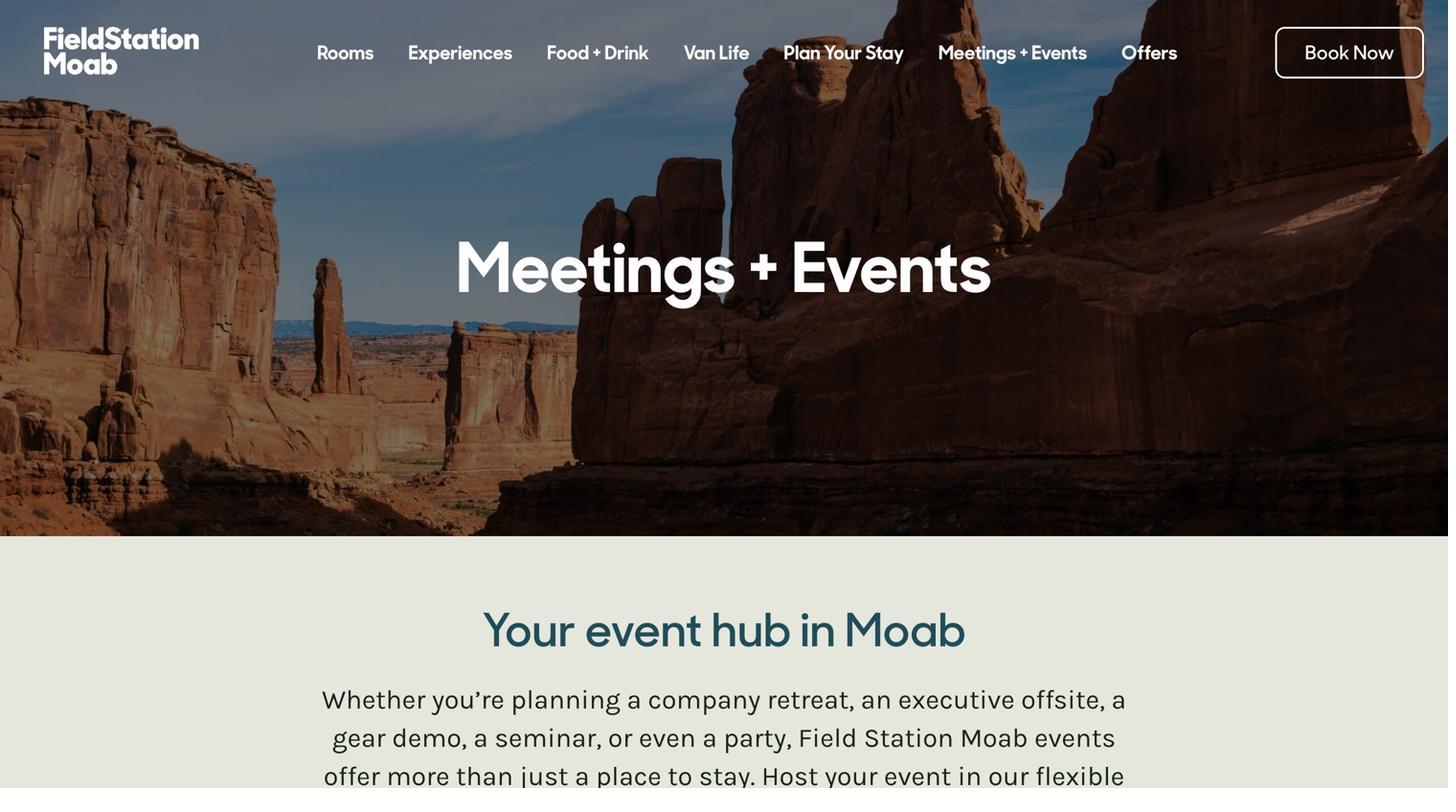 Task type: vqa. For each thing, say whether or not it's contained in the screenshot.
Cliffs And Canyons Is Moab'S Oldest Climbing And Canyoneering Guide Service! We Love To Explore The Desert While Educating Our Guests Of The Unique ...
no



Task type: locate. For each thing, give the bounding box(es) containing it.
stay.
[[699, 761, 755, 789]]

stay
[[866, 40, 904, 65]]

moab up our
[[960, 723, 1029, 754]]

0 horizontal spatial event
[[585, 600, 703, 661]]

book now
[[1306, 40, 1395, 65]]

meetings + events
[[939, 40, 1088, 65], [457, 223, 992, 313]]

1 horizontal spatial events
[[1032, 40, 1088, 65]]

1 vertical spatial meetings
[[457, 223, 736, 313]]

hub
[[712, 600, 791, 661]]

plan your stay link
[[767, 24, 922, 81]]

in left our
[[958, 761, 982, 789]]

2 horizontal spatial +
[[1020, 40, 1029, 65]]

a
[[627, 685, 642, 716], [1112, 685, 1127, 716], [474, 723, 488, 754], [703, 723, 717, 754], [575, 761, 590, 789]]

a right offsite,
[[1112, 685, 1127, 716]]

whether you're planning a company retreat, an executive offsite, a gear demo, a seminar, or even a party, field station moab events offer more than just a place to stay. host your event in our flexib
[[316, 685, 1132, 789]]

experiences
[[409, 40, 513, 65]]

offers link
[[1105, 24, 1195, 81]]

planning
[[511, 685, 621, 716]]

0 vertical spatial your
[[824, 40, 862, 65]]

0 horizontal spatial events
[[792, 223, 992, 313]]

0 vertical spatial meetings
[[939, 40, 1017, 65]]

your right plan
[[824, 40, 862, 65]]

in right the hub
[[801, 600, 836, 661]]

0 vertical spatial events
[[1032, 40, 1088, 65]]

meetings
[[939, 40, 1017, 65], [457, 223, 736, 313]]

event down station
[[884, 761, 952, 789]]

+
[[593, 40, 601, 65], [1020, 40, 1029, 65], [749, 223, 779, 313]]

1 horizontal spatial in
[[958, 761, 982, 789]]

0 horizontal spatial your
[[482, 600, 576, 661]]

now
[[1354, 40, 1395, 65]]

moab
[[845, 600, 966, 661], [960, 723, 1029, 754]]

retreat,
[[767, 685, 855, 716]]

1 vertical spatial events
[[792, 223, 992, 313]]

events
[[1035, 723, 1116, 754]]

even
[[639, 723, 696, 754]]

van life
[[684, 40, 750, 65]]

1 vertical spatial meetings + events
[[457, 223, 992, 313]]

drink
[[605, 40, 649, 65]]

0 horizontal spatial +
[[593, 40, 601, 65]]

event up company
[[585, 600, 703, 661]]

in
[[801, 600, 836, 661], [958, 761, 982, 789]]

a right just
[[575, 761, 590, 789]]

1 vertical spatial moab
[[960, 723, 1029, 754]]

event
[[585, 600, 703, 661], [884, 761, 952, 789]]

rooms
[[317, 40, 374, 65]]

0 vertical spatial event
[[585, 600, 703, 661]]

1 horizontal spatial your
[[824, 40, 862, 65]]

events
[[1032, 40, 1088, 65], [792, 223, 992, 313]]

place
[[596, 761, 662, 789]]

demo,
[[392, 723, 467, 754]]

your
[[824, 40, 862, 65], [482, 600, 576, 661]]

1 vertical spatial event
[[884, 761, 952, 789]]

1 horizontal spatial event
[[884, 761, 952, 789]]

station
[[864, 723, 954, 754]]

+ for meetings + events link
[[1020, 40, 1029, 65]]

van life link
[[667, 24, 767, 81]]

a up than
[[474, 723, 488, 754]]

plan
[[784, 40, 821, 65]]

party,
[[724, 723, 792, 754]]

executive
[[899, 685, 1015, 716]]

moab up an
[[845, 600, 966, 661]]

1 horizontal spatial meetings
[[939, 40, 1017, 65]]

0 horizontal spatial in
[[801, 600, 836, 661]]

1 vertical spatial in
[[958, 761, 982, 789]]

offer
[[324, 761, 380, 789]]

your up the planning
[[482, 600, 576, 661]]

gear
[[332, 723, 386, 754]]

1 vertical spatial your
[[482, 600, 576, 661]]

company
[[648, 685, 761, 716]]

more
[[387, 761, 450, 789]]



Task type: describe. For each thing, give the bounding box(es) containing it.
0 horizontal spatial meetings
[[457, 223, 736, 313]]

your event hub in moab
[[482, 600, 966, 661]]

book now link
[[1276, 27, 1425, 79]]

our
[[989, 761, 1029, 789]]

plan your stay
[[784, 40, 904, 65]]

to
[[668, 761, 693, 789]]

van
[[684, 40, 716, 65]]

or
[[608, 723, 633, 754]]

food + drink link
[[530, 24, 667, 81]]

experiences link
[[391, 24, 530, 81]]

offers
[[1122, 40, 1178, 65]]

life
[[720, 40, 750, 65]]

a down company
[[703, 723, 717, 754]]

event inside whether you're planning a company retreat, an executive offsite, a gear demo, a seminar, or even a party, field station moab events offer more than just a place to stay. host your event in our flexib
[[884, 761, 952, 789]]

0 vertical spatial in
[[801, 600, 836, 661]]

meetings + events link
[[922, 24, 1105, 81]]

+ for food + drink link in the left of the page
[[593, 40, 601, 65]]

0 vertical spatial moab
[[845, 600, 966, 661]]

rooms link
[[300, 24, 391, 81]]

just
[[520, 761, 569, 789]]

0 vertical spatial meetings + events
[[939, 40, 1088, 65]]

whether
[[322, 685, 426, 716]]

book
[[1306, 40, 1350, 65]]

offsite,
[[1022, 685, 1106, 716]]

moab inside whether you're planning a company retreat, an executive offsite, a gear demo, a seminar, or even a party, field station moab events offer more than just a place to stay. host your event in our flexib
[[960, 723, 1029, 754]]

food + drink
[[547, 40, 649, 65]]

than
[[456, 761, 513, 789]]

your
[[825, 761, 878, 789]]

1 horizontal spatial +
[[749, 223, 779, 313]]

in inside whether you're planning a company retreat, an executive offsite, a gear demo, a seminar, or even a party, field station moab events offer more than just a place to stay. host your event in our flexib
[[958, 761, 982, 789]]

an
[[861, 685, 892, 716]]

you're
[[432, 685, 505, 716]]

host
[[762, 761, 819, 789]]

seminar,
[[495, 723, 602, 754]]

field
[[798, 723, 858, 754]]

a up the or
[[627, 685, 642, 716]]

food
[[547, 40, 589, 65]]



